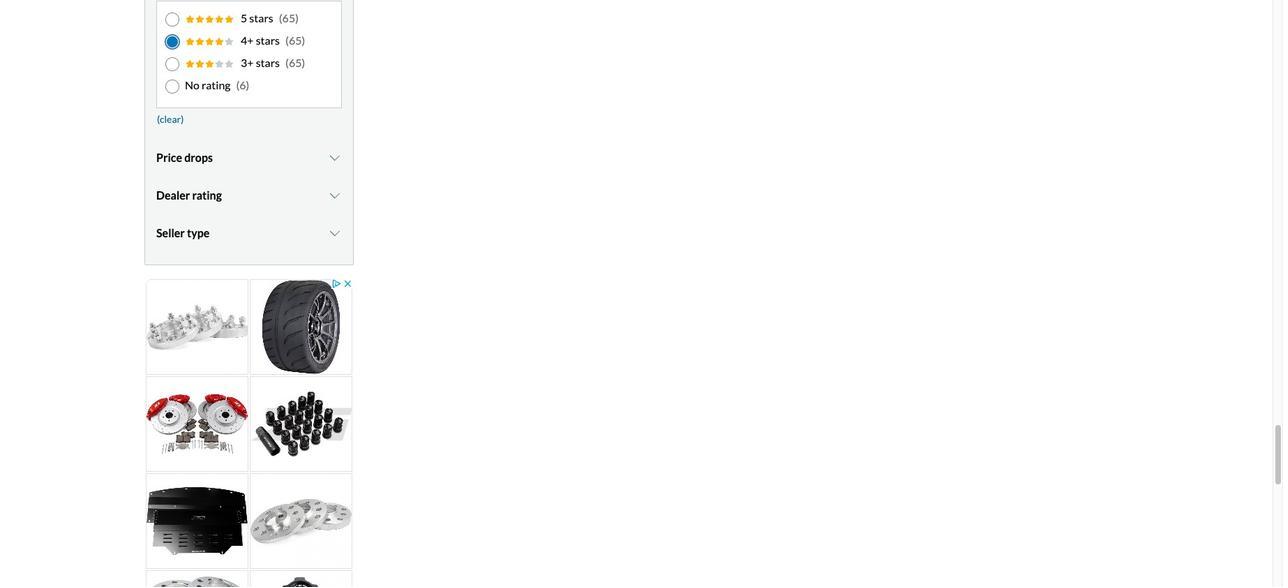 Task type: locate. For each thing, give the bounding box(es) containing it.
chevron down image down chevron down icon
[[328, 228, 342, 239]]

(65) right 4+ stars
[[286, 34, 305, 47]]

1 vertical spatial rating
[[192, 189, 222, 202]]

price drops
[[156, 151, 213, 164]]

rating for dealer
[[192, 189, 222, 202]]

0 vertical spatial rating
[[202, 78, 231, 92]]

(65) right "3+ stars"
[[286, 56, 305, 69]]

1 vertical spatial (65)
[[286, 34, 305, 47]]

seller
[[156, 226, 185, 240]]

5 stars
[[241, 11, 274, 25]]

stars right "3+"
[[256, 56, 280, 69]]

rating inside dropdown button
[[192, 189, 222, 202]]

rating
[[202, 78, 231, 92], [192, 189, 222, 202]]

(6)
[[236, 78, 249, 92]]

rating right dealer
[[192, 189, 222, 202]]

chevron down image inside seller type dropdown button
[[328, 228, 342, 239]]

rating right no
[[202, 78, 231, 92]]

drops
[[184, 151, 213, 164]]

0 vertical spatial (65)
[[279, 11, 299, 25]]

1 chevron down image from the top
[[328, 152, 342, 164]]

1 vertical spatial chevron down image
[[328, 228, 342, 239]]

stars right 4+
[[256, 34, 280, 47]]

stars for 3+ stars
[[256, 56, 280, 69]]

no rating (6)
[[185, 78, 249, 92]]

(65) for 5 stars
[[279, 11, 299, 25]]

0 vertical spatial chevron down image
[[328, 152, 342, 164]]

stars
[[249, 11, 274, 25], [256, 34, 280, 47], [256, 56, 280, 69]]

2 chevron down image from the top
[[328, 228, 342, 239]]

chevron down image up chevron down icon
[[328, 152, 342, 164]]

chevron down image
[[328, 190, 342, 201]]

chevron down image inside price drops dropdown button
[[328, 152, 342, 164]]

(65)
[[279, 11, 299, 25], [286, 34, 305, 47], [286, 56, 305, 69]]

price
[[156, 151, 182, 164]]

(65) right 5 stars
[[279, 11, 299, 25]]

chevron down image for drops
[[328, 152, 342, 164]]

1 vertical spatial stars
[[256, 34, 280, 47]]

5
[[241, 11, 247, 25]]

rating for no
[[202, 78, 231, 92]]

chevron down image
[[328, 152, 342, 164], [328, 228, 342, 239]]

0 vertical spatial stars
[[249, 11, 274, 25]]

2 vertical spatial stars
[[256, 56, 280, 69]]

(clear)
[[157, 113, 184, 125]]

chevron down image for type
[[328, 228, 342, 239]]

2 vertical spatial (65)
[[286, 56, 305, 69]]

stars right 5
[[249, 11, 274, 25]]



Task type: vqa. For each thing, say whether or not it's contained in the screenshot.
ellipsis h image
no



Task type: describe. For each thing, give the bounding box(es) containing it.
(clear) button
[[156, 109, 185, 129]]

seller type button
[[156, 216, 342, 251]]

advertisement region
[[145, 278, 354, 587]]

price drops button
[[156, 141, 342, 176]]

4+
[[241, 34, 254, 47]]

4+ stars
[[241, 34, 280, 47]]

3+ stars
[[241, 56, 280, 69]]

seller type
[[156, 226, 210, 240]]

dealer rating button
[[156, 178, 342, 213]]

stars for 5 stars
[[249, 11, 274, 25]]

(65) for 3+ stars
[[286, 56, 305, 69]]

3+
[[241, 56, 254, 69]]

no
[[185, 78, 200, 92]]

type
[[187, 226, 210, 240]]

dealer
[[156, 189, 190, 202]]

stars for 4+ stars
[[256, 34, 280, 47]]

(65) for 4+ stars
[[286, 34, 305, 47]]

dealer rating
[[156, 189, 222, 202]]



